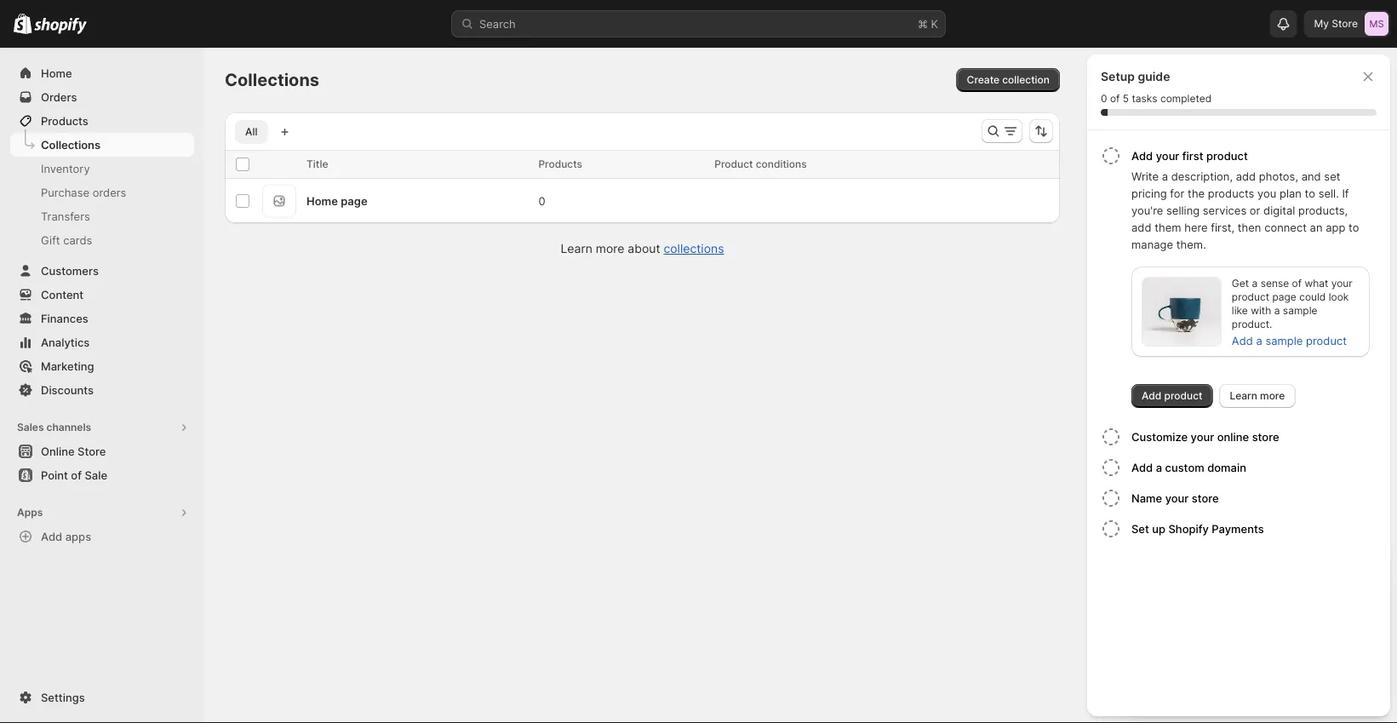 Task type: vqa. For each thing, say whether or not it's contained in the screenshot.
Enter time 'text box'
no



Task type: locate. For each thing, give the bounding box(es) containing it.
name your store button
[[1132, 483, 1384, 514]]

like
[[1232, 304, 1248, 317]]

online store button
[[0, 439, 204, 463]]

gift cards
[[41, 233, 92, 247]]

first
[[1183, 149, 1204, 162]]

store inside "link"
[[78, 445, 106, 458]]

a down the product. at right
[[1256, 334, 1263, 347]]

your left first
[[1156, 149, 1180, 162]]

0 for 0
[[539, 194, 545, 207]]

0 vertical spatial more
[[596, 241, 625, 256]]

more for learn more
[[1260, 390, 1285, 402]]

1 horizontal spatial store
[[1332, 17, 1358, 30]]

more up customize your online store button
[[1260, 390, 1285, 402]]

add for a
[[1132, 461, 1153, 474]]

could
[[1300, 291, 1326, 303]]

here
[[1185, 221, 1208, 234]]

1 horizontal spatial collections
[[225, 69, 319, 90]]

add inside get a sense of what your product page could look like with a sample product. add a sample product
[[1232, 334, 1253, 347]]

1 horizontal spatial of
[[1110, 92, 1120, 105]]

learn up online
[[1230, 390, 1258, 402]]

of inside get a sense of what your product page could look like with a sample product. add a sample product
[[1292, 277, 1302, 290]]

0 vertical spatial to
[[1305, 187, 1316, 200]]

1 horizontal spatial store
[[1252, 430, 1280, 443]]

plan
[[1280, 187, 1302, 200]]

to down and
[[1305, 187, 1316, 200]]

collections
[[664, 241, 724, 256]]

to right app
[[1349, 221, 1360, 234]]

of left what
[[1292, 277, 1302, 290]]

sample
[[1283, 304, 1318, 317], [1266, 334, 1303, 347]]

store up set up shopify payments
[[1192, 491, 1219, 505]]

1 vertical spatial 0
[[539, 194, 545, 207]]

sales
[[17, 421, 44, 433]]

learn inside 'link'
[[1230, 390, 1258, 402]]

customize your online store button
[[1132, 422, 1384, 452]]

product up description,
[[1207, 149, 1248, 162]]

inventory
[[41, 162, 90, 175]]

0 of 5 tasks completed
[[1101, 92, 1212, 105]]

2 vertical spatial of
[[71, 468, 82, 482]]

1 horizontal spatial page
[[1273, 291, 1297, 303]]

1 horizontal spatial home
[[307, 194, 338, 207]]

customers link
[[10, 259, 194, 283]]

mark customize your online store as done image
[[1101, 427, 1122, 447]]

0 horizontal spatial collections
[[41, 138, 100, 151]]

0 horizontal spatial page
[[341, 194, 368, 207]]

sense
[[1261, 277, 1289, 290]]

add inside add apps button
[[41, 530, 62, 543]]

store inside button
[[1252, 430, 1280, 443]]

0 horizontal spatial products
[[41, 114, 88, 127]]

page down title button
[[341, 194, 368, 207]]

about
[[628, 241, 660, 256]]

add inside add product 'link'
[[1142, 390, 1162, 402]]

1 vertical spatial add
[[1132, 221, 1152, 234]]

home up the orders
[[41, 66, 72, 80]]

a right 'write'
[[1162, 169, 1168, 183]]

page
[[341, 194, 368, 207], [1273, 291, 1297, 303]]

products link
[[10, 109, 194, 133]]

your inside button
[[1166, 491, 1189, 505]]

of for 5
[[1110, 92, 1120, 105]]

store right my
[[1332, 17, 1358, 30]]

0 horizontal spatial of
[[71, 468, 82, 482]]

a inside button
[[1156, 461, 1163, 474]]

sample down the product. at right
[[1266, 334, 1303, 347]]

a right with on the right top
[[1275, 304, 1280, 317]]

add a custom domain button
[[1132, 452, 1384, 483]]

k
[[931, 17, 938, 30]]

more inside 'link'
[[1260, 390, 1285, 402]]

completed
[[1161, 92, 1212, 105]]

more
[[596, 241, 625, 256], [1260, 390, 1285, 402]]

add up name
[[1132, 461, 1153, 474]]

add down you're
[[1132, 221, 1152, 234]]

for
[[1170, 187, 1185, 200]]

0 horizontal spatial store
[[1192, 491, 1219, 505]]

1 vertical spatial more
[[1260, 390, 1285, 402]]

add your first product element
[[1098, 168, 1384, 408]]

0 horizontal spatial to
[[1305, 187, 1316, 200]]

page inside get a sense of what your product page could look like with a sample product. add a sample product
[[1273, 291, 1297, 303]]

add inside add a custom domain button
[[1132, 461, 1153, 474]]

of left sale
[[71, 468, 82, 482]]

learn left about
[[561, 241, 593, 256]]

more for learn more about collections
[[596, 241, 625, 256]]

with
[[1251, 304, 1272, 317]]

1 horizontal spatial to
[[1349, 221, 1360, 234]]

1 horizontal spatial 0
[[1101, 92, 1108, 105]]

0 inside setup guide dialog
[[1101, 92, 1108, 105]]

⌘ k
[[918, 17, 938, 30]]

1 vertical spatial learn
[[1230, 390, 1258, 402]]

store
[[1252, 430, 1280, 443], [1192, 491, 1219, 505]]

add left apps
[[41, 530, 62, 543]]

store up add a custom domain button
[[1252, 430, 1280, 443]]

of inside button
[[71, 468, 82, 482]]

sample down "could"
[[1283, 304, 1318, 317]]

conditions
[[756, 158, 807, 170]]

apps
[[17, 506, 43, 519]]

of left the 5
[[1110, 92, 1120, 105]]

1 vertical spatial page
[[1273, 291, 1297, 303]]

add for your
[[1132, 149, 1153, 162]]

add for apps
[[41, 530, 62, 543]]

0 vertical spatial learn
[[561, 241, 593, 256]]

products,
[[1299, 204, 1348, 217]]

product inside button
[[1207, 149, 1248, 162]]

inventory link
[[10, 157, 194, 181]]

0 for 0 of 5 tasks completed
[[1101, 92, 1108, 105]]

collections link
[[10, 133, 194, 157]]

0 horizontal spatial learn
[[561, 241, 593, 256]]

setup guide
[[1101, 69, 1171, 84]]

a right the get
[[1252, 277, 1258, 290]]

your up look
[[1332, 277, 1353, 290]]

home down title button
[[307, 194, 338, 207]]

0 vertical spatial of
[[1110, 92, 1120, 105]]

set
[[1325, 169, 1341, 183]]

1 vertical spatial store
[[78, 445, 106, 458]]

your right name
[[1166, 491, 1189, 505]]

title button
[[307, 156, 345, 173]]

1 horizontal spatial products
[[539, 158, 582, 170]]

0 vertical spatial 0
[[1101, 92, 1108, 105]]

product.
[[1232, 318, 1273, 330]]

0 horizontal spatial add
[[1132, 221, 1152, 234]]

1 horizontal spatial add
[[1236, 169, 1256, 183]]

0 vertical spatial products
[[41, 114, 88, 127]]

your
[[1156, 149, 1180, 162], [1332, 277, 1353, 290], [1191, 430, 1215, 443], [1166, 491, 1189, 505]]

add apps button
[[10, 525, 194, 548]]

analytics
[[41, 336, 90, 349]]

collections up all
[[225, 69, 319, 90]]

1 horizontal spatial learn
[[1230, 390, 1258, 402]]

digital
[[1264, 204, 1296, 217]]

my store
[[1314, 17, 1358, 30]]

products
[[41, 114, 88, 127], [539, 158, 582, 170]]

point of sale
[[41, 468, 107, 482]]

0 vertical spatial page
[[341, 194, 368, 207]]

purchase orders
[[41, 186, 126, 199]]

store inside button
[[1192, 491, 1219, 505]]

channels
[[46, 421, 91, 433]]

2 horizontal spatial of
[[1292, 277, 1302, 290]]

to
[[1305, 187, 1316, 200], [1349, 221, 1360, 234]]

shopify
[[1169, 522, 1209, 535]]

0 horizontal spatial store
[[78, 445, 106, 458]]

create
[[967, 74, 1000, 86]]

add apps
[[41, 530, 91, 543]]

add inside add your first product button
[[1132, 149, 1153, 162]]

marketing link
[[10, 354, 194, 378]]

add
[[1236, 169, 1256, 183], [1132, 221, 1152, 234]]

collections up inventory
[[41, 138, 100, 151]]

0 vertical spatial store
[[1252, 430, 1280, 443]]

page down sense
[[1273, 291, 1297, 303]]

add up products at the top right of page
[[1236, 169, 1256, 183]]

home for home
[[41, 66, 72, 80]]

gift
[[41, 233, 60, 247]]

0 vertical spatial store
[[1332, 17, 1358, 30]]

domain
[[1208, 461, 1247, 474]]

store up sale
[[78, 445, 106, 458]]

product up customize your online store
[[1165, 390, 1203, 402]]

mark add a custom domain as done image
[[1101, 457, 1122, 478]]

home for home page
[[307, 194, 338, 207]]

sale
[[85, 468, 107, 482]]

0
[[1101, 92, 1108, 105], [539, 194, 545, 207]]

learn for learn more about collections
[[561, 241, 593, 256]]

your left online
[[1191, 430, 1215, 443]]

a inside write a description, add photos, and set pricing for the products you plan to sell. if you're selling services or digital products, add them here first, then connect an app to manage them.
[[1162, 169, 1168, 183]]

0 horizontal spatial 0
[[539, 194, 545, 207]]

a for add a custom domain
[[1156, 461, 1163, 474]]

more left about
[[596, 241, 625, 256]]

learn for learn more
[[1230, 390, 1258, 402]]

get
[[1232, 277, 1249, 290]]

look
[[1329, 291, 1349, 303]]

0 vertical spatial sample
[[1283, 304, 1318, 317]]

1 vertical spatial home
[[307, 194, 338, 207]]

a left custom
[[1156, 461, 1163, 474]]

shopify image
[[14, 13, 32, 34], [34, 17, 87, 34]]

setup guide dialog
[[1087, 55, 1391, 716]]

payments
[[1212, 522, 1264, 535]]

transfers link
[[10, 204, 194, 228]]

0 horizontal spatial more
[[596, 241, 625, 256]]

you're
[[1132, 204, 1164, 217]]

online
[[1218, 430, 1249, 443]]

add down the product. at right
[[1232, 334, 1253, 347]]

add a sample product button
[[1222, 329, 1357, 353]]

1 vertical spatial of
[[1292, 277, 1302, 290]]

home link
[[10, 61, 194, 85]]

1 horizontal spatial more
[[1260, 390, 1285, 402]]

finances
[[41, 312, 88, 325]]

0 horizontal spatial home
[[41, 66, 72, 80]]

0 vertical spatial home
[[41, 66, 72, 80]]

a for get a sense of what your product page could look like with a sample product. add a sample product
[[1252, 277, 1258, 290]]

add up 'write'
[[1132, 149, 1153, 162]]

1 vertical spatial store
[[1192, 491, 1219, 505]]

add up "customize"
[[1142, 390, 1162, 402]]

product
[[1207, 149, 1248, 162], [1232, 291, 1270, 303], [1306, 334, 1347, 347], [1165, 390, 1203, 402]]

pricing
[[1132, 187, 1167, 200]]



Task type: describe. For each thing, give the bounding box(es) containing it.
point of sale button
[[0, 463, 204, 487]]

set
[[1132, 522, 1150, 535]]

selling
[[1167, 204, 1200, 217]]

tasks
[[1132, 92, 1158, 105]]

purchase orders link
[[10, 181, 194, 204]]

all button
[[235, 120, 268, 144]]

0 vertical spatial add
[[1236, 169, 1256, 183]]

point of sale link
[[10, 463, 194, 487]]

custom
[[1165, 461, 1205, 474]]

online
[[41, 445, 75, 458]]

content
[[41, 288, 84, 301]]

customize
[[1132, 430, 1188, 443]]

product down the get
[[1232, 291, 1270, 303]]

customize your online store
[[1132, 430, 1280, 443]]

title
[[307, 158, 328, 170]]

of for sale
[[71, 468, 82, 482]]

learn more link
[[1220, 384, 1296, 408]]

then
[[1238, 221, 1262, 234]]

your inside get a sense of what your product page could look like with a sample product. add a sample product
[[1332, 277, 1353, 290]]

products inside products link
[[41, 114, 88, 127]]

add product
[[1142, 390, 1203, 402]]

online store link
[[10, 439, 194, 463]]

them
[[1155, 221, 1182, 234]]

discounts link
[[10, 378, 194, 402]]

them.
[[1177, 238, 1206, 251]]

first,
[[1211, 221, 1235, 234]]

orders link
[[10, 85, 194, 109]]

settings
[[41, 691, 85, 704]]

1 horizontal spatial shopify image
[[34, 17, 87, 34]]

add product link
[[1132, 384, 1213, 408]]

customers
[[41, 264, 99, 277]]

1 vertical spatial sample
[[1266, 334, 1303, 347]]

product down look
[[1306, 334, 1347, 347]]

content link
[[10, 283, 194, 307]]

what
[[1305, 277, 1329, 290]]

sales channels button
[[10, 416, 194, 439]]

store for my store
[[1332, 17, 1358, 30]]

mark set up shopify payments as done image
[[1101, 519, 1122, 539]]

marketing
[[41, 359, 94, 373]]

the
[[1188, 187, 1205, 200]]

product
[[715, 158, 753, 170]]

search
[[479, 17, 516, 30]]

sales channels
[[17, 421, 91, 433]]

products
[[1208, 187, 1255, 200]]

⌘
[[918, 17, 928, 30]]

create collection
[[967, 74, 1050, 86]]

create collection link
[[957, 68, 1060, 92]]

product inside 'link'
[[1165, 390, 1203, 402]]

my store image
[[1365, 12, 1389, 36]]

1 vertical spatial products
[[539, 158, 582, 170]]

0 horizontal spatial shopify image
[[14, 13, 32, 34]]

analytics link
[[10, 330, 194, 354]]

1 vertical spatial to
[[1349, 221, 1360, 234]]

connect
[[1265, 221, 1307, 234]]

services
[[1203, 204, 1247, 217]]

setup
[[1101, 69, 1135, 84]]

apps button
[[10, 501, 194, 525]]

app
[[1326, 221, 1346, 234]]

add for product
[[1142, 390, 1162, 402]]

online store
[[41, 445, 106, 458]]

all
[[245, 126, 258, 138]]

manage
[[1132, 238, 1174, 251]]

get a sense of what your product page could look like with a sample product. add a sample product
[[1232, 277, 1353, 347]]

you
[[1258, 187, 1277, 200]]

learn more about collections
[[561, 241, 724, 256]]

orders
[[93, 186, 126, 199]]

0 vertical spatial collections
[[225, 69, 319, 90]]

collection
[[1003, 74, 1050, 86]]

purchase
[[41, 186, 89, 199]]

up
[[1152, 522, 1166, 535]]

gift cards link
[[10, 228, 194, 252]]

description,
[[1172, 169, 1233, 183]]

mark name your store as done image
[[1101, 488, 1122, 508]]

transfers
[[41, 209, 90, 223]]

apps
[[65, 530, 91, 543]]

1 vertical spatial collections
[[41, 138, 100, 151]]

point
[[41, 468, 68, 482]]

discounts
[[41, 383, 94, 396]]

guide
[[1138, 69, 1171, 84]]

and
[[1302, 169, 1321, 183]]

my
[[1314, 17, 1329, 30]]

add a custom domain
[[1132, 461, 1247, 474]]

your for add your first product
[[1156, 149, 1180, 162]]

your for customize your online store
[[1191, 430, 1215, 443]]

mark add your first product as done image
[[1101, 146, 1122, 166]]

cards
[[63, 233, 92, 247]]

a for write a description, add photos, and set pricing for the products you plan to sell. if you're selling services or digital products, add them here first, then connect an app to manage them.
[[1162, 169, 1168, 183]]

name your store
[[1132, 491, 1219, 505]]

5
[[1123, 92, 1129, 105]]

if
[[1342, 187, 1349, 200]]

add your first product button
[[1132, 141, 1384, 168]]

write
[[1132, 169, 1159, 183]]

collections link
[[664, 241, 724, 256]]

your for name your store
[[1166, 491, 1189, 505]]

store for online store
[[78, 445, 106, 458]]

finances link
[[10, 307, 194, 330]]

home page
[[307, 194, 368, 207]]

set up shopify payments
[[1132, 522, 1264, 535]]

write a description, add photos, and set pricing for the products you plan to sell. if you're selling services or digital products, add them here first, then connect an app to manage them.
[[1132, 169, 1360, 251]]



